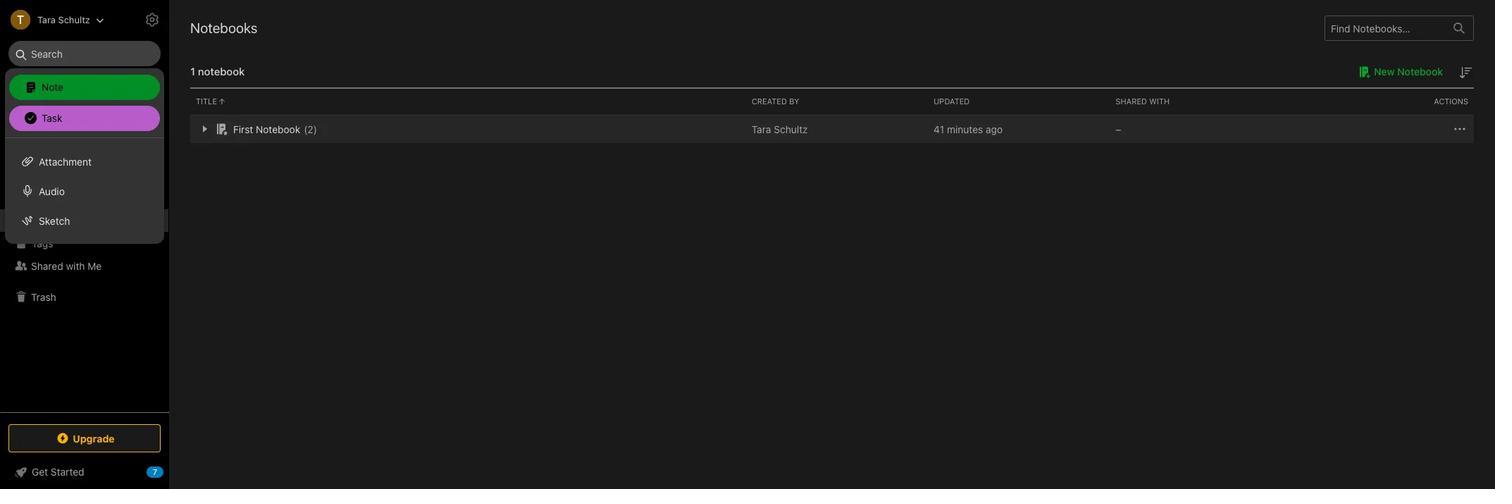 Task type: locate. For each thing, give the bounding box(es) containing it.
41
[[934, 123, 945, 135]]

tara schultz inside field
[[37, 14, 90, 25]]

notebook
[[1398, 66, 1443, 78], [256, 123, 300, 135]]

shared with
[[1116, 97, 1170, 106]]

1 vertical spatial tara schultz
[[752, 123, 808, 135]]

notebook up actions
[[1398, 66, 1443, 78]]

sketch button
[[5, 206, 164, 235]]

arrow image
[[196, 121, 213, 137]]

row group containing first notebook
[[190, 115, 1474, 143]]

schultz
[[58, 14, 90, 25], [774, 123, 808, 135]]

0 horizontal spatial new
[[31, 80, 51, 92]]

new up task
[[31, 80, 51, 92]]

41 minutes ago
[[934, 123, 1003, 135]]

tasks
[[31, 184, 57, 196]]

0 horizontal spatial notebook
[[256, 123, 300, 135]]

new inside 'button'
[[1374, 66, 1395, 78]]

first notebook row
[[190, 115, 1474, 143]]

new up actions button
[[1374, 66, 1395, 78]]

get started
[[32, 466, 84, 478]]

notebooks up tags
[[32, 215, 81, 227]]

shared with me link
[[0, 254, 168, 277]]

audio
[[39, 185, 65, 197]]

actions button
[[1292, 89, 1474, 114]]

notebook inside 'button'
[[1398, 66, 1443, 78]]

notebook for first
[[256, 123, 300, 135]]

notebook inside row
[[256, 123, 300, 135]]

2
[[308, 123, 313, 135]]

7
[[153, 467, 157, 476]]

tree
[[0, 111, 169, 412]]

schultz inside first notebook row
[[774, 123, 808, 135]]

tara schultz up search "text field"
[[37, 14, 90, 25]]

None search field
[[18, 41, 151, 66]]

shared with button
[[1110, 89, 1292, 114]]

tara schultz down "created by"
[[752, 123, 808, 135]]

new notebook
[[1374, 66, 1443, 78]]

0 vertical spatial notebook
[[1398, 66, 1443, 78]]

updated
[[934, 97, 970, 106]]

tara schultz
[[37, 14, 90, 25], [752, 123, 808, 135]]

1 horizontal spatial notebooks
[[190, 20, 258, 36]]

0 vertical spatial schultz
[[58, 14, 90, 25]]

notebooks up 'notebook'
[[190, 20, 258, 36]]

created by
[[752, 97, 800, 106]]

1 vertical spatial new
[[31, 80, 51, 92]]

notes link
[[0, 156, 168, 178]]

new notebook button
[[1355, 63, 1443, 80]]

Sort field
[[1457, 63, 1474, 81]]

0 horizontal spatial notebooks
[[32, 215, 81, 227]]

1 vertical spatial tara
[[752, 123, 771, 135]]

note button
[[9, 75, 160, 100]]

home
[[31, 116, 58, 128]]

audio button
[[5, 176, 164, 206]]

Find Notebooks… text field
[[1326, 17, 1445, 40]]

0 horizontal spatial tara
[[37, 14, 56, 25]]

new button
[[8, 74, 161, 99]]

1 horizontal spatial new
[[1374, 66, 1395, 78]]

with
[[66, 260, 85, 272]]

row group
[[190, 115, 1474, 143]]

tara down created
[[752, 123, 771, 135]]

schultz down by
[[774, 123, 808, 135]]

attachment button
[[5, 147, 164, 176]]

ago
[[986, 123, 1003, 135]]

1 horizontal spatial tara
[[752, 123, 771, 135]]

0 horizontal spatial tara schultz
[[37, 14, 90, 25]]

notebook for new
[[1398, 66, 1443, 78]]

created
[[752, 97, 787, 106]]

started
[[51, 466, 84, 478]]

expand notebooks image
[[4, 215, 15, 226]]

0 vertical spatial tara
[[37, 14, 56, 25]]

get
[[32, 466, 48, 478]]

)
[[313, 123, 317, 135]]

more actions image
[[1452, 121, 1469, 138]]

0 vertical spatial tara schultz
[[37, 14, 90, 25]]

new inside popup button
[[31, 80, 51, 92]]

tara
[[37, 14, 56, 25], [752, 123, 771, 135]]

notebook left (
[[256, 123, 300, 135]]

by
[[789, 97, 800, 106]]

1 vertical spatial notebook
[[256, 123, 300, 135]]

sort options image
[[1457, 64, 1474, 81]]

notebooks
[[190, 20, 258, 36], [32, 215, 81, 227]]

click to collapse image
[[164, 463, 174, 480]]

1 horizontal spatial schultz
[[774, 123, 808, 135]]

1 vertical spatial schultz
[[774, 123, 808, 135]]

schultz up search "text field"
[[58, 14, 90, 25]]

new
[[1374, 66, 1395, 78], [31, 80, 51, 92]]

0 vertical spatial new
[[1374, 66, 1395, 78]]

title
[[196, 97, 217, 106]]

shared with me
[[31, 260, 102, 272]]

tara up search "text field"
[[37, 14, 56, 25]]

0 horizontal spatial schultz
[[58, 14, 90, 25]]

1 horizontal spatial notebook
[[1398, 66, 1443, 78]]

shared
[[1116, 97, 1147, 106]]

me
[[88, 260, 102, 272]]

tasks button
[[0, 178, 168, 201]]

1 horizontal spatial tara schultz
[[752, 123, 808, 135]]



Task type: describe. For each thing, give the bounding box(es) containing it.
tags button
[[0, 232, 168, 254]]

new for new
[[31, 80, 51, 92]]

with
[[1150, 97, 1170, 106]]

notebooks link
[[0, 209, 168, 232]]

notebook
[[198, 65, 245, 78]]

minutes
[[947, 123, 983, 135]]

tara schultz inside first notebook row
[[752, 123, 808, 135]]

attachment
[[39, 155, 92, 167]]

upgrade button
[[8, 424, 161, 452]]

0 vertical spatial notebooks
[[190, 20, 258, 36]]

new for new notebook
[[1374, 66, 1395, 78]]

tree containing home
[[0, 111, 169, 412]]

upgrade
[[73, 432, 115, 444]]

1 vertical spatial notebooks
[[32, 215, 81, 227]]

tags
[[32, 237, 53, 249]]

(
[[304, 123, 308, 135]]

schultz inside field
[[58, 14, 90, 25]]

sketch
[[39, 215, 70, 227]]

Search text field
[[18, 41, 151, 66]]

first notebook ( 2 )
[[233, 123, 317, 135]]

tara inside field
[[37, 14, 56, 25]]

task
[[42, 112, 62, 124]]

settings image
[[144, 11, 161, 28]]

1 notebook
[[190, 65, 245, 78]]

1
[[190, 65, 195, 78]]

Account field
[[0, 6, 104, 34]]

title button
[[190, 89, 746, 114]]

notes
[[31, 161, 58, 173]]

shared
[[31, 260, 63, 272]]

tara inside first notebook row
[[752, 123, 771, 135]]

task button
[[9, 106, 160, 131]]

trash
[[31, 291, 56, 303]]

trash link
[[0, 285, 168, 308]]

notebooks element
[[169, 0, 1496, 489]]

actions
[[1434, 97, 1469, 106]]

More actions field
[[1452, 120, 1469, 138]]

Help and Learning task checklist field
[[0, 461, 169, 483]]

row group inside 'notebooks' element
[[190, 115, 1474, 143]]

created by button
[[746, 89, 928, 114]]

updated button
[[928, 89, 1110, 114]]

home link
[[0, 111, 169, 133]]

first
[[233, 123, 253, 135]]

–
[[1116, 123, 1122, 135]]

note
[[42, 81, 63, 93]]

note creation menu element
[[9, 72, 160, 134]]



Task type: vqa. For each thing, say whether or not it's contained in the screenshot.
leftmost nov 13
no



